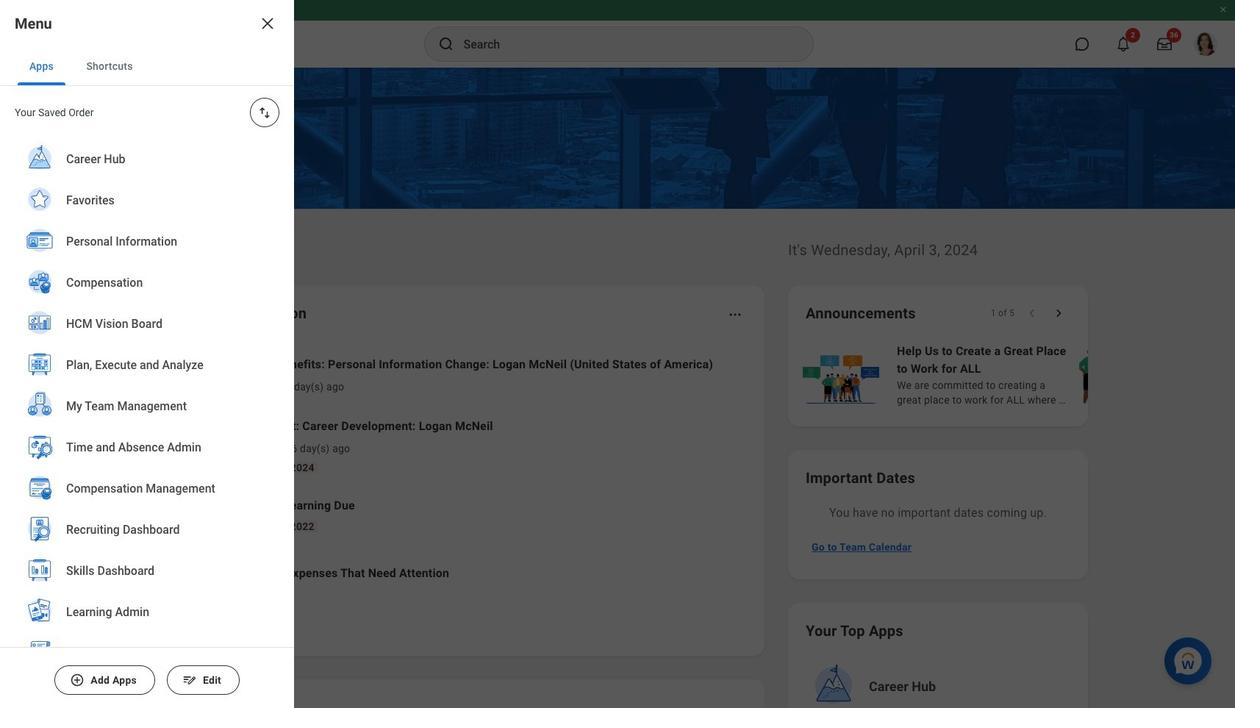 Task type: describe. For each thing, give the bounding box(es) containing it.
text edit image
[[182, 673, 197, 688]]

1 inbox image from the top
[[186, 364, 208, 386]]

inbox large image
[[1157, 37, 1172, 51]]

x image
[[259, 15, 276, 32]]

chevron left small image
[[1025, 306, 1040, 321]]



Task type: vqa. For each thing, say whether or not it's contained in the screenshot.
main content
yes



Task type: locate. For each thing, give the bounding box(es) containing it.
main content
[[0, 68, 1235, 708]]

search image
[[437, 35, 455, 53]]

global navigation dialog
[[0, 0, 294, 708]]

list
[[0, 139, 294, 708], [800, 341, 1235, 409], [165, 344, 747, 603]]

close environment banner image
[[1219, 5, 1228, 14]]

0 vertical spatial inbox image
[[186, 364, 208, 386]]

status
[[991, 307, 1015, 319]]

notifications large image
[[1116, 37, 1131, 51]]

sort image
[[257, 105, 272, 120]]

chevron right small image
[[1051, 306, 1066, 321]]

plus circle image
[[70, 673, 85, 688]]

1 vertical spatial inbox image
[[186, 435, 208, 457]]

tab list
[[0, 47, 294, 86]]

profile logan mcneil element
[[1185, 28, 1226, 60]]

banner
[[0, 0, 1235, 68]]

2 inbox image from the top
[[186, 435, 208, 457]]

inbox image
[[186, 364, 208, 386], [186, 435, 208, 457]]



